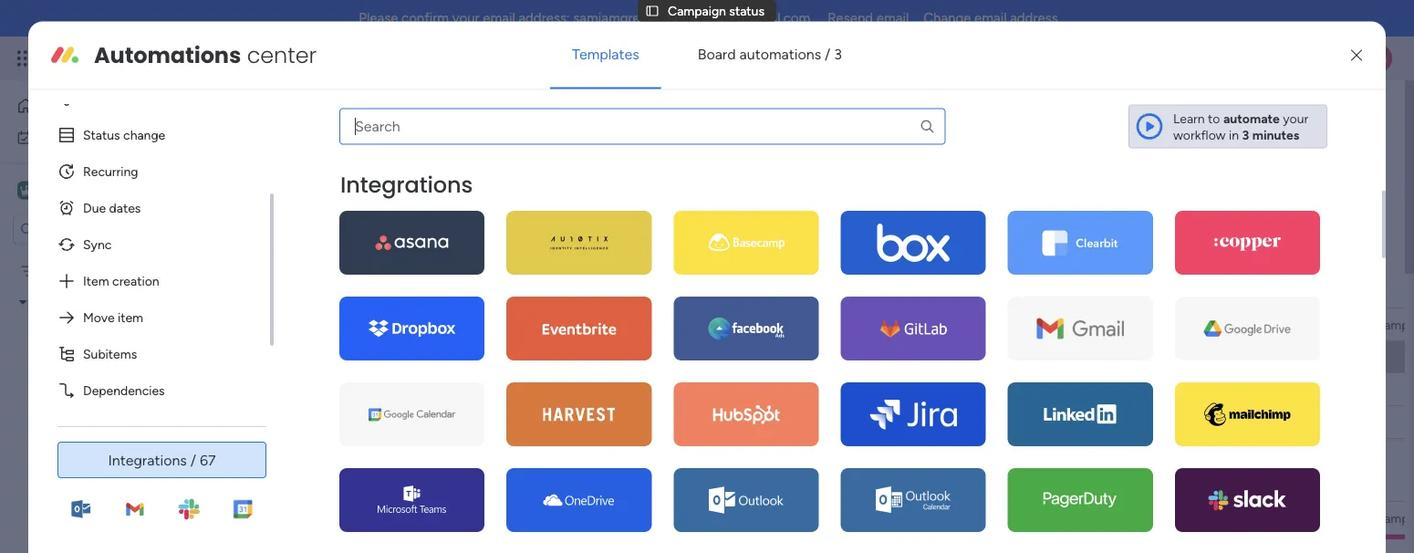 Task type: locate. For each thing, give the bounding box(es) containing it.
item up the click
[[418, 316, 444, 332]]

team
[[468, 138, 498, 154]]

/ down resend
[[825, 46, 831, 63]]

👋
[[398, 350, 411, 365]]

management
[[184, 48, 284, 68]]

item up marketing
[[83, 273, 109, 289]]

your
[[452, 10, 480, 26], [1283, 110, 1309, 126], [440, 138, 465, 154], [612, 138, 637, 154]]

sending
[[1191, 317, 1238, 332], [1191, 510, 1238, 526]]

1 horizontal spatial workflow
[[1174, 127, 1226, 142]]

few
[[314, 277, 346, 301]]

1 vertical spatial status
[[440, 94, 529, 135]]

goal
[[1026, 317, 1053, 332], [1026, 510, 1053, 526]]

caret down image
[[19, 296, 26, 308]]

sort
[[679, 219, 704, 235]]

1 vertical spatial help
[[407, 277, 444, 301]]

campaign owner field for upcoming campaigns
[[567, 508, 673, 528]]

Goal field
[[1022, 314, 1057, 334], [1022, 508, 1057, 528]]

help for to
[[407, 277, 444, 301]]

1 horizontal spatial work
[[147, 48, 180, 68]]

person button
[[474, 213, 553, 242]]

1 horizontal spatial email
[[877, 10, 909, 26]]

2
[[524, 355, 529, 366]]

Few tips to help you make the most of this template :) field
[[309, 277, 767, 301]]

1 vertical spatial sending date
[[1191, 510, 1267, 526]]

integrations for integrations / 67
[[108, 451, 187, 469]]

1 vertical spatial account field
[[725, 508, 783, 528]]

to right how
[[547, 350, 560, 365]]

help
[[364, 138, 388, 154], [407, 277, 444, 301]]

email for change email address
[[975, 10, 1007, 26]]

Campaign status field
[[273, 94, 533, 135]]

/ left '1'
[[1320, 107, 1325, 123]]

to right learn
[[1208, 110, 1221, 126]]

1 vertical spatial date
[[1242, 510, 1267, 526]]

workflow down learn
[[1174, 127, 1226, 142]]

0 horizontal spatial /
[[191, 451, 196, 469]]

to right here
[[474, 350, 486, 365]]

1 vertical spatial campaign owner field
[[567, 508, 673, 528]]

1 goal from the top
[[1026, 317, 1053, 332]]

owner for upcoming campaigns
[[633, 510, 668, 526]]

status
[[730, 3, 765, 18], [440, 94, 529, 135], [124, 325, 160, 341]]

dependencies
[[83, 383, 165, 398]]

1 vertical spatial sending
[[1191, 510, 1238, 526]]

there!
[[361, 350, 395, 365]]

status change option
[[43, 117, 256, 153]]

2 campaign owner field from the top
[[567, 508, 673, 528]]

2 sending from the top
[[1191, 510, 1238, 526]]

integrations inside integrations / 67 button
[[108, 451, 187, 469]]

item right 'new'
[[314, 219, 340, 235]]

1 vertical spatial account
[[730, 510, 779, 526]]

sending date for first sending date field
[[1191, 317, 1267, 332]]

1 sending date from the top
[[1191, 317, 1267, 332]]

1 horizontal spatial in
[[1229, 127, 1239, 142]]

1 horizontal spatial integrations
[[340, 169, 473, 200]]

integrations left 67
[[108, 451, 187, 469]]

1 workspace image from the left
[[17, 180, 36, 200]]

status
[[83, 127, 120, 143]]

2 horizontal spatial /
[[1320, 107, 1325, 123]]

learn to automate
[[1174, 110, 1280, 126]]

0 vertical spatial audience field
[[850, 314, 914, 334]]

2 account from the top
[[730, 510, 779, 526]]

audience
[[855, 317, 909, 332], [855, 510, 909, 526]]

/ left 67
[[191, 451, 196, 469]]

0 vertical spatial work
[[147, 48, 180, 68]]

0 vertical spatial sending date
[[1191, 317, 1267, 332]]

2 audience from the top
[[855, 510, 909, 526]]

work right my
[[61, 130, 89, 145]]

0 vertical spatial goal field
[[1022, 314, 1057, 334]]

0 vertical spatial campaign owner
[[571, 317, 668, 332]]

2 goal from the top
[[1026, 510, 1053, 526]]

email
[[483, 10, 515, 26], [877, 10, 909, 26], [975, 10, 1007, 26]]

select product image
[[16, 49, 35, 68]]

sync option
[[43, 226, 256, 263]]

main
[[305, 171, 332, 187]]

0 horizontal spatial email
[[483, 10, 515, 26]]

2 horizontal spatial status
[[730, 3, 765, 18]]

option
[[0, 255, 233, 258]]

to right tips
[[386, 277, 403, 301]]

0 horizontal spatial help
[[364, 138, 388, 154]]

item inside option
[[83, 273, 109, 289]]

change
[[123, 127, 165, 143]]

0 horizontal spatial in
[[800, 138, 810, 154]]

0 vertical spatial goal
[[1026, 317, 1053, 332]]

address
[[1010, 10, 1058, 26]]

Account field
[[725, 314, 783, 334], [725, 508, 783, 528]]

due dates
[[83, 200, 141, 216]]

email left address:
[[483, 10, 515, 26]]

1 vertical spatial 3
[[1243, 127, 1250, 142]]

your right 'track'
[[612, 138, 637, 154]]

2 owner from the top
[[633, 510, 668, 526]]

campaign status up will
[[277, 94, 529, 135]]

1 vertical spatial audience field
[[850, 508, 914, 528]]

you inside field
[[448, 277, 479, 301]]

1 horizontal spatial status
[[440, 94, 529, 135]]

automate
[[1224, 110, 1280, 126]]

in inside your workflow in
[[1229, 127, 1239, 142]]

0 vertical spatial status
[[730, 3, 765, 18]]

0 horizontal spatial work
[[61, 130, 89, 145]]

email for resend email
[[877, 10, 909, 26]]

item down campaigns
[[418, 510, 444, 525]]

recurring
[[83, 164, 138, 179]]

0 vertical spatial sending date field
[[1187, 314, 1272, 334]]

Sending date field
[[1187, 314, 1272, 334], [1187, 508, 1272, 528]]

help right will
[[364, 138, 388, 154]]

status up team
[[440, 94, 529, 135]]

most
[[567, 277, 610, 301]]

0 horizontal spatial status
[[124, 325, 160, 341]]

campaign status up board
[[668, 3, 765, 18]]

campaign status up the subitems
[[63, 325, 160, 341]]

0 horizontal spatial 3
[[834, 46, 842, 63]]

None search field
[[340, 108, 946, 145]]

0 vertical spatial owner
[[633, 317, 668, 332]]

1 vertical spatial audience
[[855, 510, 909, 526]]

owner
[[633, 317, 668, 332], [633, 510, 668, 526]]

None field
[[1371, 314, 1415, 334], [1371, 508, 1415, 528], [1371, 314, 1415, 334], [1371, 508, 1415, 528]]

team
[[393, 171, 423, 187]]

1 vertical spatial goal
[[1026, 510, 1053, 526]]

1 horizontal spatial help
[[407, 277, 444, 301]]

sam's workspace button
[[13, 175, 182, 206]]

your inside your workflow in
[[1283, 110, 1309, 126]]

here
[[445, 350, 470, 365]]

make
[[483, 277, 531, 301]]

2 email from the left
[[877, 10, 909, 26]]

upcoming
[[314, 471, 401, 494]]

0 vertical spatial date
[[1242, 317, 1267, 332]]

add to favorites image
[[572, 105, 591, 124]]

to
[[1208, 110, 1221, 126], [386, 277, 403, 301], [474, 350, 486, 365], [547, 350, 560, 365]]

help right tips
[[407, 277, 444, 301]]

integrations up v2 search icon
[[340, 169, 473, 200]]

work inside "my work" 'button'
[[61, 130, 89, 145]]

status up board automations / 3 "button" at the top of page
[[730, 3, 765, 18]]

2 sending date from the top
[[1191, 510, 1267, 526]]

search image
[[919, 118, 936, 135]]

template
[[669, 277, 746, 301]]

0 vertical spatial you
[[391, 138, 412, 154]]

0 vertical spatial /
[[825, 46, 831, 63]]

and left ham
[[113, 263, 134, 279]]

you
[[391, 138, 412, 154], [448, 277, 479, 301]]

1 vertical spatial work
[[61, 130, 89, 145]]

you for make
[[448, 277, 479, 301]]

address:
[[519, 10, 570, 26]]

will
[[342, 138, 360, 154]]

0 vertical spatial campaign status
[[668, 3, 765, 18]]

0 vertical spatial campaign owner field
[[567, 314, 673, 334]]

in left one
[[800, 138, 810, 154]]

Campaign owner field
[[567, 314, 673, 334], [567, 508, 673, 528]]

campaign owner field for few tips to help you make the most of this template :)
[[567, 314, 673, 334]]

item
[[118, 310, 143, 325]]

help inside field
[[407, 277, 444, 301]]

email right resend
[[877, 10, 909, 26]]

automations  center image
[[50, 41, 79, 70]]

1 vertical spatial you
[[448, 277, 479, 301]]

integrations / 67 button
[[57, 442, 266, 478]]

work right monday
[[147, 48, 180, 68]]

0 vertical spatial audience
[[855, 317, 909, 332]]

owner for few tips to help you make the most of this template :)
[[633, 317, 668, 332]]

invite / 1
[[1285, 107, 1333, 123]]

1 campaign owner field from the top
[[567, 314, 673, 334]]

1 horizontal spatial campaign status
[[277, 94, 529, 135]]

2 audience field from the top
[[850, 508, 914, 528]]

0 vertical spatial sending
[[1191, 317, 1238, 332]]

one
[[813, 138, 835, 154]]

home button
[[11, 91, 196, 120]]

/ inside "button"
[[825, 46, 831, 63]]

table
[[335, 171, 365, 187]]

account for 2nd the "account" field from the top of the page
[[730, 510, 779, 526]]

0 vertical spatial help
[[364, 138, 388, 154]]

few tips to help you make the most of this template :)
[[314, 277, 763, 301]]

1 audience field from the top
[[850, 314, 914, 334]]

templates
[[572, 46, 639, 63]]

board automations / 3 button
[[676, 32, 864, 76]]

0 horizontal spatial integrations
[[108, 451, 187, 469]]

workspace image
[[17, 180, 36, 200], [20, 180, 33, 200]]

email right change
[[975, 10, 1007, 26]]

of
[[614, 277, 630, 301]]

1 vertical spatial owner
[[633, 510, 668, 526]]

start
[[563, 350, 589, 365]]

1 campaign owner from the top
[[571, 317, 668, 332]]

0 horizontal spatial you
[[391, 138, 412, 154]]

1 vertical spatial sending date field
[[1187, 508, 1272, 528]]

1 account field from the top
[[725, 314, 783, 334]]

campaign ideas and requests
[[63, 356, 231, 372]]

and right run,
[[555, 138, 576, 154]]

/ for invite / 1
[[1320, 107, 1325, 123]]

green eggs and ham
[[43, 263, 164, 279]]

see
[[832, 137, 854, 153]]

Audience field
[[850, 314, 914, 334], [850, 508, 914, 528]]

2 vertical spatial status
[[124, 325, 160, 341]]

automations center
[[94, 40, 317, 70]]

hide
[[749, 219, 776, 235]]

in down learn to automate
[[1229, 127, 1239, 142]]

Search for a column type search field
[[340, 108, 946, 145]]

work for monday
[[147, 48, 180, 68]]

integrations for integrations
[[340, 169, 473, 200]]

activity
[[1165, 107, 1209, 123]]

list box
[[43, 80, 274, 409], [0, 252, 233, 553]]

3
[[834, 46, 842, 63], [1243, 127, 1250, 142]]

0 vertical spatial account field
[[725, 314, 783, 334]]

1 owner from the top
[[633, 317, 668, 332]]

sam green image
[[1363, 44, 1393, 73]]

1 horizontal spatial you
[[448, 277, 479, 301]]

track
[[580, 138, 608, 154]]

/ inside 'button'
[[1320, 107, 1325, 123]]

0 vertical spatial integrations
[[340, 169, 473, 200]]

2 date from the top
[[1242, 510, 1267, 526]]

new item button
[[277, 213, 347, 242]]

see more link
[[831, 136, 889, 154]]

/ inside button
[[191, 451, 196, 469]]

Search field
[[409, 214, 464, 240]]

subitems
[[83, 346, 137, 362]]

1 vertical spatial campaign owner
[[571, 510, 668, 526]]

1 audience from the top
[[855, 317, 909, 332]]

you left make
[[448, 277, 479, 301]]

status up the ideas
[[124, 325, 160, 341]]

2 vertical spatial campaign status
[[63, 325, 160, 341]]

0 vertical spatial account
[[730, 317, 779, 332]]

eggs
[[81, 263, 110, 279]]

1 vertical spatial integrations
[[108, 451, 187, 469]]

0 vertical spatial 3
[[834, 46, 842, 63]]

list box containing green eggs and ham
[[0, 252, 233, 553]]

workflow left one
[[744, 138, 797, 154]]

2 horizontal spatial email
[[975, 10, 1007, 26]]

1 horizontal spatial 3
[[1243, 127, 1250, 142]]

1 horizontal spatial /
[[825, 46, 831, 63]]

more
[[857, 137, 887, 153]]

2 vertical spatial /
[[191, 451, 196, 469]]

your workflow in
[[1174, 110, 1309, 142]]

creation
[[112, 273, 159, 289]]

3 email from the left
[[975, 10, 1007, 26]]

see more
[[832, 137, 887, 153]]

1 vertical spatial goal field
[[1022, 508, 1057, 528]]

you down campaign status field
[[391, 138, 412, 154]]

1 account from the top
[[730, 317, 779, 332]]

workspace
[[85, 182, 159, 199]]

this
[[635, 277, 665, 301]]

0 horizontal spatial campaign status
[[63, 325, 160, 341]]

campaign status
[[668, 3, 765, 18], [277, 94, 529, 135], [63, 325, 160, 341]]

your up minutes
[[1283, 110, 1309, 126]]

3 down resend
[[834, 46, 842, 63]]

my work
[[40, 130, 89, 145]]

account for second the "account" field from the bottom of the page
[[730, 317, 779, 332]]

/
[[825, 46, 831, 63], [1320, 107, 1325, 123], [191, 451, 196, 469]]

team workload button
[[379, 164, 492, 193]]

2 campaign owner from the top
[[571, 510, 668, 526]]

0 horizontal spatial workflow
[[744, 138, 797, 154]]

1 vertical spatial /
[[1320, 107, 1325, 123]]

you for and
[[391, 138, 412, 154]]

3 down automate
[[1243, 127, 1250, 142]]



Task type: vqa. For each thing, say whether or not it's contained in the screenshot.
:)
yes



Task type: describe. For each thing, give the bounding box(es) containing it.
and right the ideas
[[157, 356, 179, 372]]

my work button
[[11, 123, 196, 152]]

campaign owner for upcoming campaigns
[[571, 510, 668, 526]]

2 sending date field from the top
[[1187, 508, 1272, 528]]

campaign owner for few tips to help you make the most of this template :)
[[571, 317, 668, 332]]

show board description image
[[541, 106, 563, 124]]

2 button
[[489, 340, 549, 373]]

1
[[1328, 107, 1333, 123]]

activity button
[[1157, 100, 1244, 130]]

status change
[[83, 127, 165, 143]]

email
[[33, 294, 64, 310]]

my
[[40, 130, 58, 145]]

to inside field
[[386, 277, 403, 301]]

sending date for second sending date field
[[1191, 510, 1267, 526]]

v2 search image
[[395, 217, 409, 238]]

entire
[[640, 138, 673, 154]]

dependencies option
[[43, 372, 256, 409]]

3 minutes
[[1243, 127, 1300, 142]]

➡️
[[592, 350, 605, 365]]

monday work management
[[81, 48, 284, 68]]

move item option
[[43, 299, 256, 336]]

run,
[[531, 138, 552, 154]]

list box containing status change
[[43, 80, 274, 409]]

workload
[[427, 171, 479, 187]]

/ for integrations / 67
[[191, 451, 196, 469]]

the
[[535, 277, 563, 301]]

due dates option
[[43, 190, 256, 226]]

item inside button
[[314, 219, 340, 235]]

plan,
[[501, 138, 528, 154]]

recurring option
[[43, 153, 256, 190]]

sam's
[[42, 182, 81, 199]]

main table
[[305, 171, 365, 187]]

minutes
[[1253, 127, 1300, 142]]

1 sending date field from the top
[[1187, 314, 1272, 334]]

1 sending from the top
[[1191, 317, 1238, 332]]

Search in workspace field
[[38, 219, 152, 240]]

templates button
[[550, 32, 661, 76]]

1 vertical spatial campaign status
[[277, 94, 529, 135]]

start conversation image
[[489, 534, 549, 553]]

campaign status inside list box
[[63, 325, 160, 341]]

2 account field from the top
[[725, 508, 783, 528]]

status inside list box
[[124, 325, 160, 341]]

requests
[[182, 356, 231, 372]]

hi there! 👋  click here to learn how to start ➡️
[[345, 350, 605, 365]]

this board will help you and your team plan, run, and track your entire campaign's workflow in one workspace.
[[279, 138, 902, 154]]

resend email
[[828, 10, 909, 26]]

1 email from the left
[[483, 10, 515, 26]]

ham
[[137, 263, 164, 279]]

campaigns
[[405, 471, 501, 494]]

angle down image
[[356, 220, 365, 234]]

workflow inside your workflow in
[[1174, 127, 1226, 142]]

learn
[[489, 350, 517, 365]]

1 goal field from the top
[[1022, 314, 1057, 334]]

invite / 1 button
[[1251, 100, 1342, 130]]

hide button
[[720, 213, 787, 242]]

green
[[43, 263, 78, 279]]

work for my
[[61, 130, 89, 145]]

person
[[503, 219, 542, 235]]

team workload
[[393, 171, 479, 187]]

change email address
[[924, 10, 1058, 26]]

and up team workload
[[416, 138, 437, 154]]

your right confirm
[[452, 10, 480, 26]]

1 date from the top
[[1242, 317, 1267, 332]]

move item
[[83, 310, 143, 325]]

main table button
[[277, 164, 379, 193]]

2 workspace image from the left
[[20, 180, 33, 200]]

help for will
[[364, 138, 388, 154]]

due
[[83, 200, 106, 216]]

board
[[306, 138, 339, 154]]

home
[[42, 98, 77, 114]]

new
[[284, 219, 311, 235]]

ideas
[[124, 356, 154, 372]]

hi
[[345, 350, 358, 365]]

workspace selection element
[[17, 179, 161, 203]]

tips
[[351, 277, 381, 301]]

subitems option
[[43, 336, 256, 372]]

your left team
[[440, 138, 465, 154]]

integrations / 67
[[108, 451, 216, 469]]

2 horizontal spatial campaign status
[[668, 3, 765, 18]]

item creation
[[83, 273, 159, 289]]

:)
[[751, 277, 763, 301]]

3 inside "button"
[[834, 46, 842, 63]]

filter
[[588, 219, 616, 235]]

new item
[[284, 219, 340, 235]]

click
[[414, 350, 442, 365]]

invite
[[1285, 107, 1317, 123]]

sam's workspace
[[42, 182, 159, 199]]

please
[[359, 10, 398, 26]]

resend
[[828, 10, 874, 26]]

automations
[[740, 46, 821, 63]]

learn
[[1174, 110, 1205, 126]]

item creation option
[[43, 263, 256, 299]]

board
[[698, 46, 736, 63]]

board automations / 3
[[698, 46, 842, 63]]

2 goal field from the top
[[1022, 508, 1057, 528]]

workspace.
[[838, 138, 902, 154]]

this
[[279, 138, 302, 154]]

change email address link
[[924, 10, 1058, 26]]

sync
[[83, 237, 112, 252]]

center
[[247, 40, 317, 70]]

Upcoming campaigns field
[[309, 471, 506, 495]]

see plans image
[[303, 47, 319, 70]]

arrow down image
[[623, 216, 645, 238]]

monday
[[81, 48, 144, 68]]

upcoming campaigns
[[314, 471, 501, 494]]

sort button
[[650, 213, 715, 242]]

confirm
[[402, 10, 449, 26]]

move
[[83, 310, 115, 325]]



